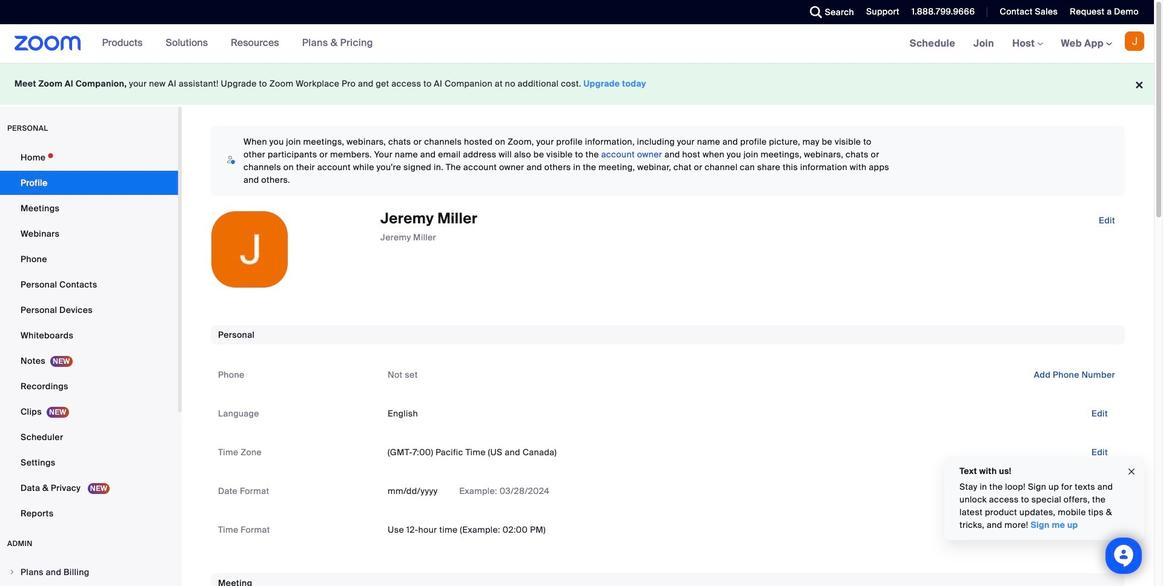 Task type: describe. For each thing, give the bounding box(es) containing it.
close image
[[1127, 465, 1136, 479]]

zoom logo image
[[15, 36, 81, 51]]

profile picture image
[[1125, 32, 1144, 51]]

right image
[[8, 569, 16, 576]]

product information navigation
[[93, 24, 382, 63]]



Task type: vqa. For each thing, say whether or not it's contained in the screenshot.
'Edit User Photo'
no



Task type: locate. For each thing, give the bounding box(es) containing it.
menu item
[[0, 561, 178, 584]]

meetings navigation
[[901, 24, 1154, 64]]

personal menu menu
[[0, 145, 178, 527]]

user photo image
[[211, 211, 288, 288]]

banner
[[0, 24, 1154, 64]]

footer
[[0, 63, 1154, 105]]



